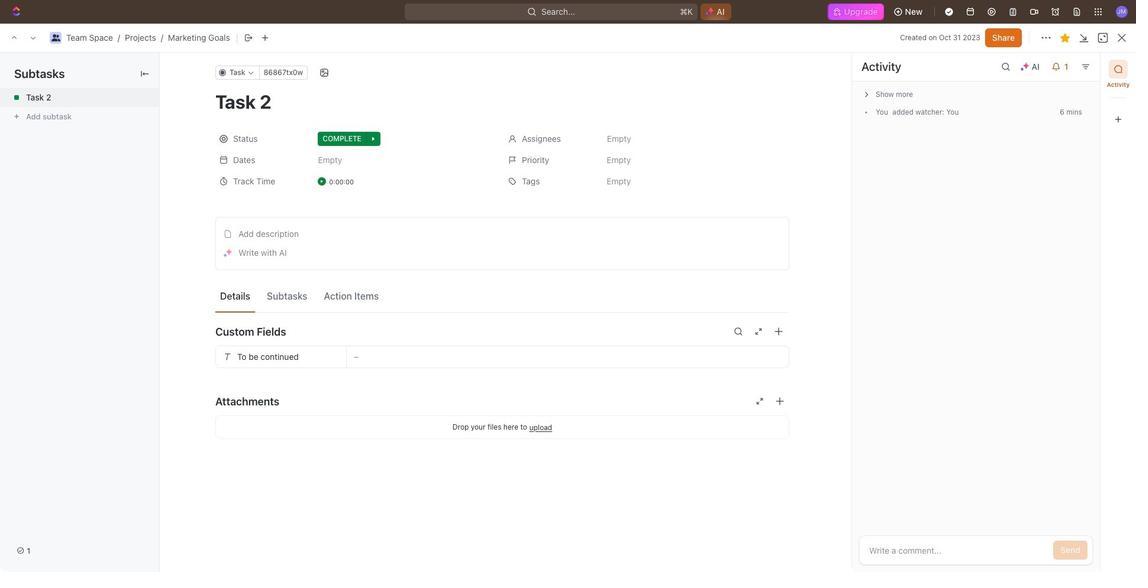 Task type: locate. For each thing, give the bounding box(es) containing it.
tree
[[5, 338, 139, 558]]

task sidebar navigation tab list
[[1105, 60, 1131, 129]]

Edit task name text field
[[215, 91, 789, 113]]

task sidebar content section
[[849, 53, 1100, 573]]



Task type: describe. For each thing, give the bounding box(es) containing it.
user group image
[[51, 34, 60, 41]]

sidebar navigation
[[0, 50, 151, 573]]

tree inside sidebar navigation
[[5, 338, 139, 558]]



Task type: vqa. For each thing, say whether or not it's contained in the screenshot.
sidebar Navigation
yes



